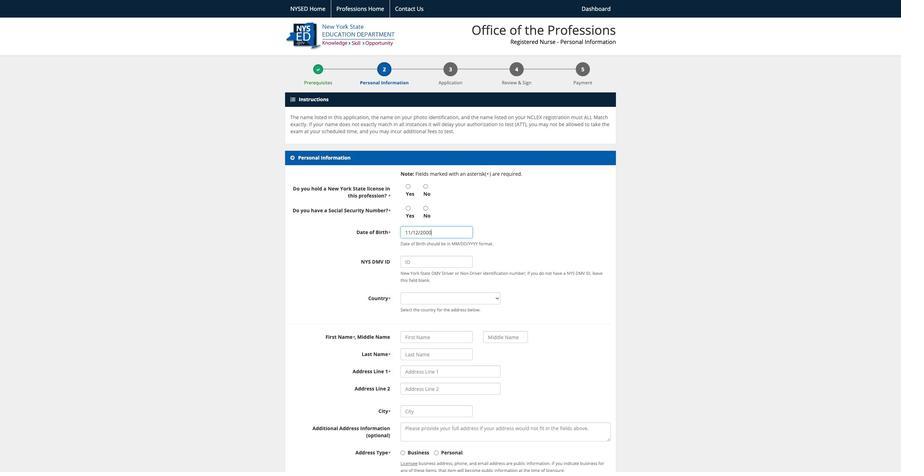 Task type: describe. For each thing, give the bounding box(es) containing it.
list ol image
[[290, 97, 295, 102]]

MM/DD/YYYY text field
[[401, 227, 473, 239]]



Task type: vqa. For each thing, say whether or not it's contained in the screenshot.
the list image
no



Task type: locate. For each thing, give the bounding box(es) containing it.
check image
[[316, 68, 320, 71]]

None radio
[[401, 451, 405, 456], [434, 451, 439, 456], [401, 451, 405, 456], [434, 451, 439, 456]]

Last Name text field
[[401, 349, 473, 361]]

Middle Name text field
[[483, 332, 528, 344]]

First Name text field
[[401, 332, 473, 344]]

City text field
[[401, 406, 473, 418]]

Address Line 2 text field
[[401, 383, 500, 395]]

Address Line 1 text field
[[401, 366, 500, 378]]

ID text field
[[401, 256, 473, 268]]

Please provide your full address if your address would not fit in the fields above. text field
[[401, 423, 611, 442]]

arrow circle right image
[[290, 156, 295, 161]]

None radio
[[406, 185, 411, 189], [423, 185, 428, 189], [406, 206, 411, 211], [423, 206, 428, 211], [406, 185, 411, 189], [423, 185, 428, 189], [406, 206, 411, 211], [423, 206, 428, 211]]



